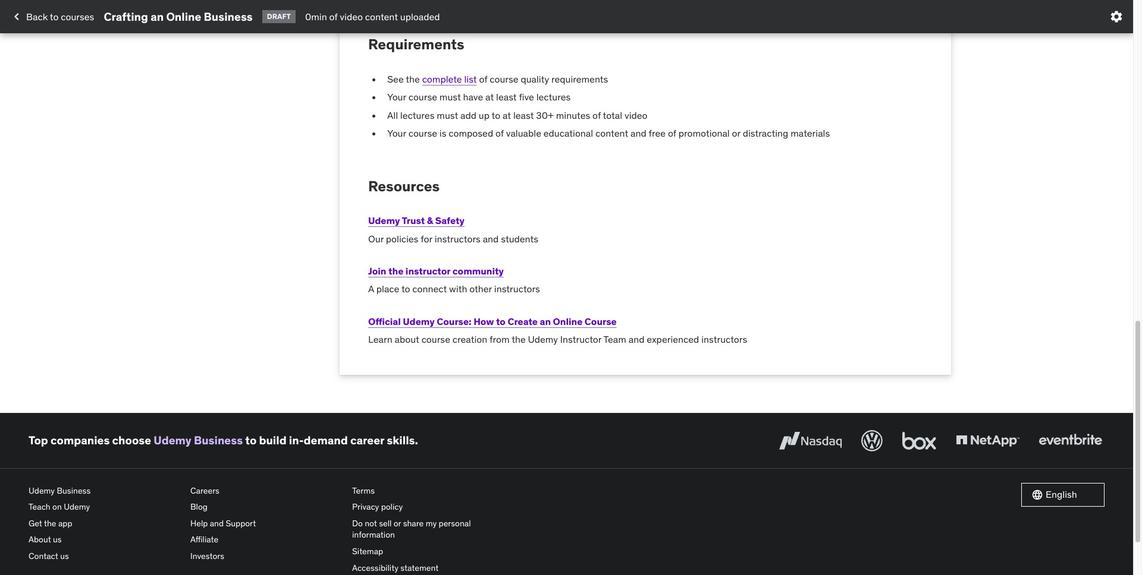Task type: locate. For each thing, give the bounding box(es) containing it.
contact
[[29, 551, 58, 562]]

0 vertical spatial online
[[166, 9, 201, 24]]

see the complete list of course quality requirements
[[387, 73, 608, 85]]

complete list link
[[422, 73, 477, 85]]

instructors right 'experienced'
[[701, 334, 747, 346]]

and right help
[[210, 519, 224, 529]]

privacy policy link
[[352, 500, 504, 516]]

and left the students
[[483, 233, 499, 245]]

1 horizontal spatial instructors
[[494, 283, 540, 295]]

business up on
[[57, 486, 91, 497]]

at
[[485, 91, 494, 103], [503, 109, 511, 121]]

demand
[[304, 434, 348, 448]]

educational
[[544, 127, 593, 139]]

1 horizontal spatial an
[[540, 316, 551, 328]]

1 vertical spatial udemy business link
[[29, 483, 181, 500]]

business up careers at the left
[[194, 434, 243, 448]]

your
[[387, 91, 406, 103], [387, 127, 406, 139]]

distracting
[[743, 127, 788, 139]]

and left free
[[631, 127, 646, 139]]

us right the contact
[[60, 551, 69, 562]]

us right about
[[53, 535, 62, 546]]

1 vertical spatial at
[[503, 109, 511, 121]]

policy
[[381, 502, 403, 513]]

terms link
[[352, 483, 504, 500]]

support
[[226, 519, 256, 529]]

1 vertical spatial us
[[60, 551, 69, 562]]

and right team
[[629, 334, 645, 346]]

learn
[[368, 334, 392, 346]]

experienced
[[647, 334, 699, 346]]

materials
[[791, 127, 830, 139]]

your down all
[[387, 127, 406, 139]]

at right up
[[503, 109, 511, 121]]

lectures right all
[[400, 109, 435, 121]]

1 vertical spatial or
[[394, 519, 401, 529]]

1 vertical spatial must
[[437, 109, 458, 121]]

0 horizontal spatial instructors
[[435, 233, 481, 245]]

build
[[259, 434, 287, 448]]

do
[[352, 519, 363, 529]]

udemy up about
[[403, 316, 435, 328]]

business left 'draft'
[[204, 9, 253, 24]]

0 horizontal spatial or
[[394, 519, 401, 529]]

course
[[490, 73, 518, 85], [408, 91, 437, 103], [408, 127, 437, 139], [422, 334, 450, 346]]

career
[[350, 434, 384, 448]]

your down see
[[387, 91, 406, 103]]

all
[[387, 109, 398, 121]]

0 vertical spatial must
[[440, 91, 461, 103]]

of
[[329, 11, 338, 22], [479, 73, 487, 85], [593, 109, 601, 121], [496, 127, 504, 139], [668, 127, 676, 139]]

uploaded
[[400, 11, 440, 22]]

course down the course:
[[422, 334, 450, 346]]

affiliate link
[[190, 533, 343, 549]]

careers blog help and support affiliate investors
[[190, 486, 256, 562]]

medium image
[[10, 10, 24, 24]]

of left 'valuable'
[[496, 127, 504, 139]]

0 vertical spatial an
[[151, 9, 164, 24]]

1 vertical spatial online
[[553, 316, 583, 328]]

lectures up 30+
[[536, 91, 571, 103]]

0 horizontal spatial an
[[151, 9, 164, 24]]

1 vertical spatial content
[[595, 127, 628, 139]]

1 horizontal spatial video
[[625, 109, 648, 121]]

back to courses
[[26, 11, 94, 22]]

udemy right on
[[64, 502, 90, 513]]

udemy down create
[[528, 334, 558, 346]]

2 horizontal spatial instructors
[[701, 334, 747, 346]]

statement
[[401, 563, 439, 574]]

0 vertical spatial instructors
[[435, 233, 481, 245]]

your course is composed of valuable educational content and free of promotional or distracting materials
[[387, 127, 830, 139]]

must up is
[[437, 109, 458, 121]]

minutes
[[556, 109, 590, 121]]

top companies choose udemy business to build in-demand career skills.
[[29, 434, 418, 448]]

to right back
[[50, 11, 59, 22]]

1 vertical spatial an
[[540, 316, 551, 328]]

to right how
[[496, 316, 506, 328]]

udemy up teach
[[29, 486, 55, 497]]

video right 0min
[[340, 11, 363, 22]]

1 horizontal spatial content
[[595, 127, 628, 139]]

1 horizontal spatial online
[[553, 316, 583, 328]]

instructors
[[435, 233, 481, 245], [494, 283, 540, 295], [701, 334, 747, 346]]

2 vertical spatial instructors
[[701, 334, 747, 346]]

content
[[365, 11, 398, 22], [595, 127, 628, 139]]

must down complete list link
[[440, 91, 461, 103]]

teach
[[29, 502, 50, 513]]

0 horizontal spatial video
[[340, 11, 363, 22]]

sitemap
[[352, 547, 383, 557]]

an right crafting
[[151, 9, 164, 24]]

in-
[[289, 434, 304, 448]]

or right sell
[[394, 519, 401, 529]]

have
[[463, 91, 483, 103]]

an
[[151, 9, 164, 24], [540, 316, 551, 328]]

0 vertical spatial or
[[732, 127, 741, 139]]

or
[[732, 127, 741, 139], [394, 519, 401, 529]]

blog link
[[190, 500, 343, 516]]

0 horizontal spatial at
[[485, 91, 494, 103]]

draft
[[267, 12, 291, 21]]

0min
[[305, 11, 327, 22]]

least up 'valuable'
[[513, 109, 534, 121]]

1 your from the top
[[387, 91, 406, 103]]

instructors down safety
[[435, 233, 481, 245]]

content down total
[[595, 127, 628, 139]]

course
[[585, 316, 617, 328]]

content left uploaded
[[365, 11, 398, 22]]

accessibility
[[352, 563, 399, 574]]

the right get
[[44, 519, 56, 529]]

instructor
[[406, 265, 450, 277]]

udemy business link up careers at the left
[[154, 434, 243, 448]]

least
[[496, 91, 517, 103], [513, 109, 534, 121]]

contact us link
[[29, 549, 181, 566]]

least down 'see the complete list of course quality requirements' at the top
[[496, 91, 517, 103]]

join the instructor community link
[[368, 265, 504, 277]]

with
[[449, 283, 467, 295]]

1 horizontal spatial lectures
[[536, 91, 571, 103]]

see
[[387, 73, 404, 85]]

instructor
[[560, 334, 602, 346]]

video right total
[[625, 109, 648, 121]]

instructors up create
[[494, 283, 540, 295]]

1 vertical spatial least
[[513, 109, 534, 121]]

0 horizontal spatial lectures
[[400, 109, 435, 121]]

at right have
[[485, 91, 494, 103]]

must for add
[[437, 109, 458, 121]]

to right up
[[492, 109, 500, 121]]

0 vertical spatial your
[[387, 91, 406, 103]]

requirements
[[368, 35, 464, 54]]

courses
[[61, 11, 94, 22]]

udemy
[[368, 215, 400, 227], [403, 316, 435, 328], [528, 334, 558, 346], [154, 434, 191, 448], [29, 486, 55, 497], [64, 502, 90, 513]]

video
[[340, 11, 363, 22], [625, 109, 648, 121]]

your for your course is composed of valuable educational content and free of promotional or distracting materials
[[387, 127, 406, 139]]

course left is
[[408, 127, 437, 139]]

2 your from the top
[[387, 127, 406, 139]]

learn about course creation from the udemy instructor team and experienced instructors
[[368, 334, 747, 346]]

0 horizontal spatial online
[[166, 9, 201, 24]]

1 vertical spatial your
[[387, 127, 406, 139]]

your course must have at least five lectures
[[387, 91, 571, 103]]

udemy business link up get the app link
[[29, 483, 181, 500]]

online right crafting
[[166, 9, 201, 24]]

or left distracting
[[732, 127, 741, 139]]

crafting an online business
[[104, 9, 253, 24]]

the down create
[[512, 334, 526, 346]]

app
[[58, 519, 72, 529]]

1 vertical spatial business
[[194, 434, 243, 448]]

lectures
[[536, 91, 571, 103], [400, 109, 435, 121]]

trust
[[402, 215, 425, 227]]

of left total
[[593, 109, 601, 121]]

online up learn about course creation from the udemy instructor team and experienced instructors
[[553, 316, 583, 328]]

0 vertical spatial content
[[365, 11, 398, 22]]

an up learn about course creation from the udemy instructor team and experienced instructors
[[540, 316, 551, 328]]

2 vertical spatial business
[[57, 486, 91, 497]]

udemy trust & safety link
[[368, 215, 465, 227]]

nasdaq image
[[776, 428, 845, 454]]

quality
[[521, 73, 549, 85]]

about
[[395, 334, 419, 346]]

share
[[403, 519, 424, 529]]

resources
[[368, 177, 440, 195]]

0 horizontal spatial content
[[365, 11, 398, 22]]

0 vertical spatial lectures
[[536, 91, 571, 103]]

0 vertical spatial udemy business link
[[154, 434, 243, 448]]

composed
[[449, 127, 493, 139]]

about
[[29, 535, 51, 546]]



Task type: vqa. For each thing, say whether or not it's contained in the screenshot.
$16.58
no



Task type: describe. For each thing, give the bounding box(es) containing it.
place
[[376, 283, 399, 295]]

1 vertical spatial video
[[625, 109, 648, 121]]

community
[[453, 265, 504, 277]]

course left quality
[[490, 73, 518, 85]]

and inside careers blog help and support affiliate investors
[[210, 519, 224, 529]]

teach on udemy link
[[29, 500, 181, 516]]

all lectures must add up to at least 30+ minutes of total video
[[387, 109, 648, 121]]

of right free
[[668, 127, 676, 139]]

0min of video content uploaded
[[305, 11, 440, 22]]

the right the join on the left top of page
[[388, 265, 403, 277]]

0 vertical spatial at
[[485, 91, 494, 103]]

box image
[[899, 428, 939, 454]]

udemy right choose
[[154, 434, 191, 448]]

help and support link
[[190, 516, 343, 533]]

sell
[[379, 519, 392, 529]]

terms privacy policy do not sell or share my personal information sitemap accessibility statement
[[352, 486, 471, 574]]

skills.
[[387, 434, 418, 448]]

back to courses link
[[10, 7, 94, 27]]

about us link
[[29, 533, 181, 549]]

valuable
[[506, 127, 541, 139]]

five
[[519, 91, 534, 103]]

help
[[190, 519, 208, 529]]

for
[[421, 233, 432, 245]]

from
[[490, 334, 510, 346]]

30+
[[536, 109, 554, 121]]

sitemap link
[[352, 544, 504, 561]]

the right see
[[406, 73, 420, 85]]

1 vertical spatial lectures
[[400, 109, 435, 121]]

our
[[368, 233, 384, 245]]

back
[[26, 11, 48, 22]]

course settings image
[[1109, 10, 1124, 24]]

official udemy course: how to create an online course link
[[368, 316, 617, 328]]

a
[[368, 283, 374, 295]]

eventbrite image
[[1036, 428, 1105, 454]]

our policies for instructors and students
[[368, 233, 538, 245]]

how
[[474, 316, 494, 328]]

up
[[479, 109, 490, 121]]

course:
[[437, 316, 472, 328]]

other
[[470, 283, 492, 295]]

to left build
[[245, 434, 257, 448]]

join the instructor community
[[368, 265, 504, 277]]

personal
[[439, 519, 471, 529]]

udemy business teach on udemy get the app about us contact us
[[29, 486, 91, 562]]

careers link
[[190, 483, 343, 500]]

affiliate
[[190, 535, 218, 546]]

of right 0min
[[329, 11, 338, 22]]

udemy up our
[[368, 215, 400, 227]]

safety
[[435, 215, 465, 227]]

creation
[[453, 334, 487, 346]]

0 vertical spatial least
[[496, 91, 517, 103]]

on
[[52, 502, 62, 513]]

small image
[[1032, 489, 1043, 501]]

join
[[368, 265, 386, 277]]

udemy trust & safety
[[368, 215, 465, 227]]

0 vertical spatial us
[[53, 535, 62, 546]]

get
[[29, 519, 42, 529]]

get the app link
[[29, 516, 181, 533]]

policies
[[386, 233, 418, 245]]

1 vertical spatial instructors
[[494, 283, 540, 295]]

blog
[[190, 502, 208, 513]]

privacy
[[352, 502, 379, 513]]

requirements
[[551, 73, 608, 85]]

connect
[[412, 283, 447, 295]]

top
[[29, 434, 48, 448]]

0 vertical spatial business
[[204, 9, 253, 24]]

a place to connect with other instructors
[[368, 283, 540, 295]]

terms
[[352, 486, 375, 497]]

choose
[[112, 434, 151, 448]]

business inside 'udemy business teach on udemy get the app about us contact us'
[[57, 486, 91, 497]]

crafting
[[104, 9, 148, 24]]

careers
[[190, 486, 219, 497]]

information
[[352, 530, 395, 541]]

english button
[[1021, 483, 1105, 507]]

free
[[649, 127, 666, 139]]

or inside "terms privacy policy do not sell or share my personal information sitemap accessibility statement"
[[394, 519, 401, 529]]

official
[[368, 316, 401, 328]]

to right place
[[401, 283, 410, 295]]

volkswagen image
[[859, 428, 885, 454]]

team
[[604, 334, 626, 346]]

the inside 'udemy business teach on udemy get the app about us contact us'
[[44, 519, 56, 529]]

complete
[[422, 73, 462, 85]]

investors link
[[190, 549, 343, 566]]

promotional
[[679, 127, 730, 139]]

students
[[501, 233, 538, 245]]

total
[[603, 109, 622, 121]]

not
[[365, 519, 377, 529]]

course down complete
[[408, 91, 437, 103]]

1 horizontal spatial or
[[732, 127, 741, 139]]

english
[[1046, 489, 1077, 501]]

must for have
[[440, 91, 461, 103]]

netapp image
[[954, 428, 1022, 454]]

your for your course must have at least five lectures
[[387, 91, 406, 103]]

1 horizontal spatial at
[[503, 109, 511, 121]]

create
[[508, 316, 538, 328]]

investors
[[190, 551, 224, 562]]

add
[[460, 109, 476, 121]]

do not sell or share my personal information button
[[352, 516, 504, 544]]

0 vertical spatial video
[[340, 11, 363, 22]]

of right list at the top of the page
[[479, 73, 487, 85]]

companies
[[51, 434, 110, 448]]



